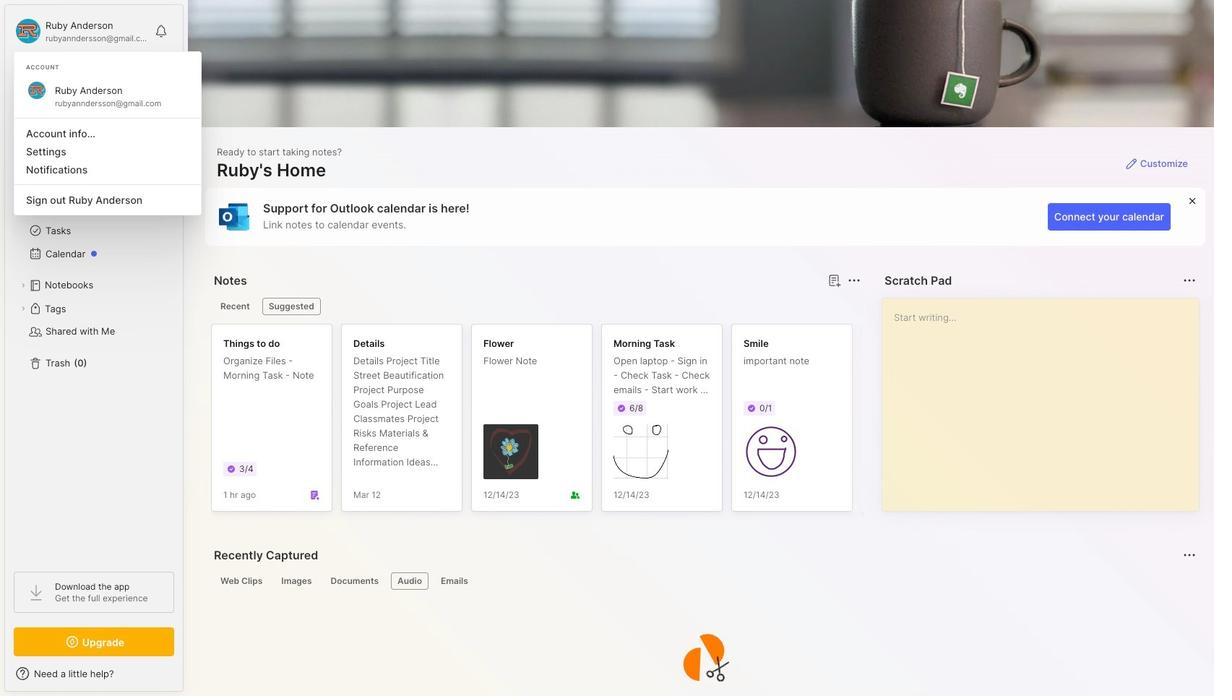 Task type: vqa. For each thing, say whether or not it's contained in the screenshot.
Expand Tags icon
yes



Task type: locate. For each thing, give the bounding box(es) containing it.
2 tab list from the top
[[214, 573, 1195, 590]]

tree inside main element
[[5, 141, 183, 559]]

tab
[[214, 298, 257, 315], [262, 298, 321, 315], [214, 573, 269, 590], [275, 573, 319, 590], [324, 573, 385, 590], [391, 573, 429, 590], [435, 573, 475, 590]]

row group
[[211, 324, 1122, 521]]

click to collapse image
[[183, 670, 193, 687]]

0 horizontal spatial thumbnail image
[[484, 425, 539, 479]]

tab list
[[214, 298, 859, 315], [214, 573, 1195, 590]]

0 vertical spatial tab list
[[214, 298, 859, 315]]

More actions field
[[845, 270, 865, 291]]

expand tags image
[[19, 304, 27, 313]]

2 thumbnail image from the left
[[614, 425, 669, 479]]

None search field
[[40, 72, 161, 89]]

1 tab list from the top
[[214, 298, 859, 315]]

dropdown list menu
[[14, 112, 201, 209]]

more actions image
[[846, 272, 863, 289]]

1 vertical spatial tab list
[[214, 573, 1195, 590]]

2 horizontal spatial thumbnail image
[[744, 425, 799, 479]]

tree
[[5, 141, 183, 559]]

none search field inside main element
[[40, 72, 161, 89]]

thumbnail image
[[484, 425, 539, 479], [614, 425, 669, 479], [744, 425, 799, 479]]

1 horizontal spatial thumbnail image
[[614, 425, 669, 479]]



Task type: describe. For each thing, give the bounding box(es) containing it.
main element
[[0, 0, 188, 696]]

expand notebooks image
[[19, 281, 27, 290]]

Search text field
[[40, 74, 161, 88]]

Start writing… text field
[[895, 299, 1199, 500]]

WHAT'S NEW field
[[5, 662, 183, 686]]

Account field
[[14, 17, 148, 46]]

1 thumbnail image from the left
[[484, 425, 539, 479]]

3 thumbnail image from the left
[[744, 425, 799, 479]]



